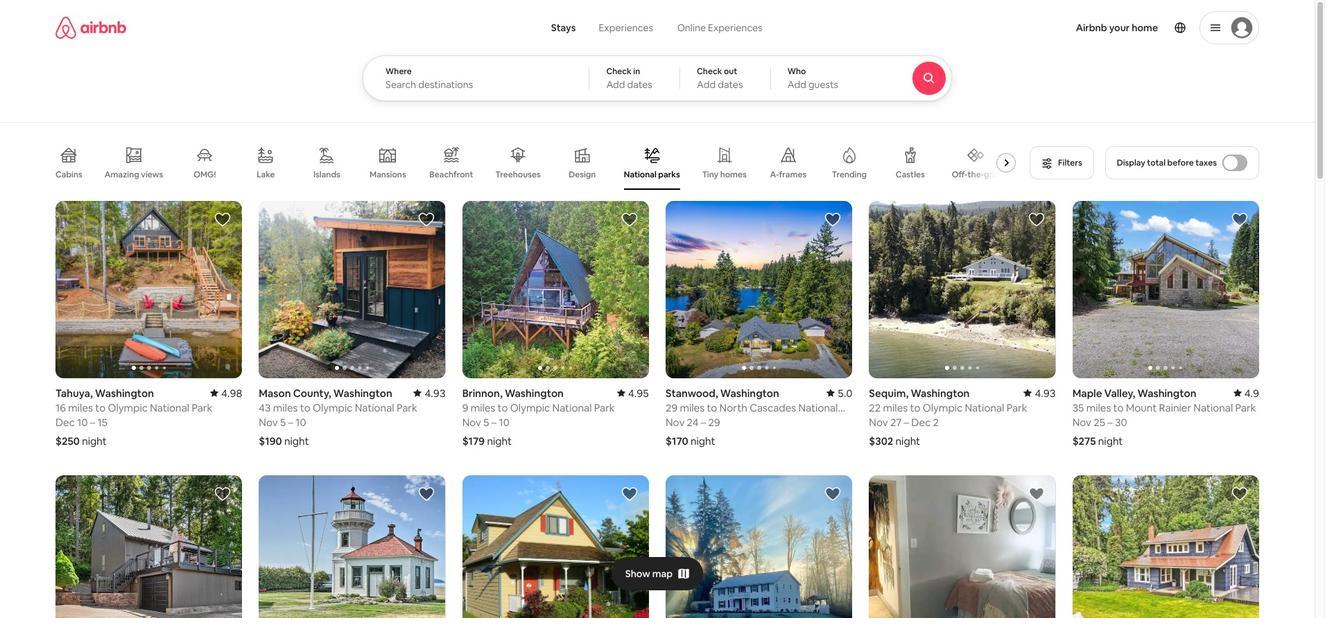 Task type: describe. For each thing, give the bounding box(es) containing it.
9
[[462, 401, 468, 415]]

show map button
[[612, 558, 703, 591]]

filters
[[1058, 157, 1082, 169]]

tiny
[[702, 169, 719, 180]]

design
[[569, 169, 596, 180]]

mason
[[259, 387, 291, 400]]

stays
[[551, 22, 576, 34]]

24
[[687, 416, 699, 429]]

parks
[[658, 169, 680, 180]]

who
[[788, 66, 806, 77]]

homes
[[720, 169, 747, 180]]

– inside maple valley, washington 35 miles to mount rainier national park nov 25 – 30 $275 night
[[1108, 416, 1113, 429]]

add for check in add dates
[[606, 78, 625, 91]]

a-
[[770, 169, 779, 180]]

dec inside the sequim, washington 22 miles to olympic national park nov 27 – dec 2 $302 night
[[912, 416, 931, 429]]

add to wishlist: arlington, washington image
[[825, 486, 842, 503]]

guests
[[809, 78, 839, 91]]

4.93 for sequim, washington 22 miles to olympic national park nov 27 – dec 2 $302 night
[[1035, 387, 1056, 400]]

night inside mason county, washington 43 miles to olympic national park nov 5 – 10 $190 night
[[284, 435, 309, 448]]

beachfront
[[430, 169, 473, 180]]

tahuya,
[[55, 387, 93, 400]]

15
[[98, 416, 108, 429]]

park inside the 'brinnon, washington 9 miles to olympic national park nov 5 – 10 $179 night'
[[594, 401, 615, 415]]

stays button
[[540, 14, 587, 42]]

night inside tahuya, washington 16 miles to olympic national park dec 10 – 15 $250 night
[[82, 435, 107, 448]]

$179
[[462, 435, 485, 448]]

where
[[386, 66, 412, 77]]

miles inside maple valley, washington 35 miles to mount rainier national park nov 25 – 30 $275 night
[[1087, 401, 1111, 415]]

add to wishlist: maple valley, washington image
[[1232, 212, 1248, 228]]

– inside mason county, washington 43 miles to olympic national park nov 5 – 10 $190 night
[[288, 416, 293, 429]]

washington for sequim, washington 22 miles to olympic national park nov 27 – dec 2 $302 night
[[911, 387, 970, 400]]

night inside the 'brinnon, washington 9 miles to olympic national park nov 5 – 10 $179 night'
[[487, 435, 512, 448]]

to inside mason county, washington 43 miles to olympic national park nov 5 – 10 $190 night
[[300, 401, 311, 415]]

add to wishlist: brinnon, washington image
[[621, 212, 638, 228]]

olympic for 9 miles to olympic national park
[[510, 401, 550, 415]]

your
[[1109, 22, 1130, 34]]

35
[[1073, 401, 1084, 415]]

Where field
[[386, 78, 567, 91]]

olympic for 22 miles to olympic national park
[[923, 401, 963, 415]]

sequim, washington 22 miles to olympic national park nov 27 – dec 2 $302 night
[[869, 387, 1028, 448]]

frames
[[779, 169, 807, 180]]

to for 16 miles to olympic national park
[[95, 401, 106, 415]]

national inside maple valley, washington 35 miles to mount rainier national park nov 25 – 30 $275 night
[[1194, 401, 1233, 415]]

online experiences link
[[665, 14, 775, 42]]

dates for check in add dates
[[627, 78, 652, 91]]

check in add dates
[[606, 66, 652, 91]]

4.95
[[628, 387, 649, 400]]

washington inside maple valley, washington 35 miles to mount rainier national park nov 25 – 30 $275 night
[[1138, 387, 1197, 400]]

4.93 for mason county, washington 43 miles to olympic national park nov 5 – 10 $190 night
[[425, 387, 446, 400]]

$302
[[869, 435, 894, 448]]

25
[[1094, 416, 1106, 429]]

lake
[[257, 169, 275, 180]]

online
[[677, 22, 706, 34]]

tiny homes
[[702, 169, 747, 180]]

maple valley, washington 35 miles to mount rainier national park nov 25 – 30 $275 night
[[1073, 387, 1256, 448]]

experiences inside online experiences link
[[708, 22, 763, 34]]

map
[[653, 568, 673, 581]]

cascades
[[750, 401, 796, 415]]

4.9
[[1245, 387, 1260, 400]]

add for check out add dates
[[697, 78, 716, 91]]

night inside the sequim, washington 22 miles to olympic national park nov 27 – dec 2 $302 night
[[896, 435, 920, 448]]

show map
[[625, 568, 673, 581]]

views
[[141, 169, 163, 180]]

27
[[890, 416, 902, 429]]

castles
[[896, 169, 925, 180]]

experiences button
[[587, 14, 665, 42]]

home
[[1132, 22, 1158, 34]]

amazing
[[105, 169, 139, 180]]

4.95 out of 5 average rating image
[[617, 387, 649, 400]]

maple
[[1073, 387, 1102, 400]]

washington inside mason county, washington 43 miles to olympic national park nov 5 – 10 $190 night
[[333, 387, 392, 400]]

omg!
[[194, 169, 216, 180]]

miles for 22 miles to olympic national park
[[883, 401, 908, 415]]

1 add to wishlist: lake stevens, washington image from the left
[[1028, 486, 1045, 503]]

none search field containing stays
[[363, 0, 990, 101]]

north
[[720, 401, 748, 415]]

5.0
[[838, 387, 853, 400]]

cabins
[[55, 169, 82, 180]]

rainier
[[1159, 401, 1192, 415]]

park inside tahuya, washington 16 miles to olympic national park dec 10 – 15 $250 night
[[192, 401, 212, 415]]

29 inside stanwood, washington 29 miles to north cascades national park
[[666, 401, 678, 415]]

10 inside the 'brinnon, washington 9 miles to olympic national park nov 5 – 10 $179 night'
[[499, 416, 510, 429]]

total
[[1147, 157, 1166, 169]]

add to wishlist: mukilteo, washington image
[[418, 486, 435, 503]]

off-
[[952, 169, 968, 180]]

5 inside mason county, washington 43 miles to olympic national park nov 5 – 10 $190 night
[[280, 416, 286, 429]]

washington for brinnon, washington 9 miles to olympic national park nov 5 – 10 $179 night
[[505, 387, 564, 400]]

online experiences
[[677, 22, 763, 34]]

to for 9 miles to olympic national park
[[498, 401, 508, 415]]

miles for 16 miles to olympic national park
[[68, 401, 93, 415]]

national inside the sequim, washington 22 miles to olympic national park nov 27 – dec 2 $302 night
[[965, 401, 1005, 415]]

group containing amazing views
[[55, 136, 1022, 190]]

park inside the sequim, washington 22 miles to olympic national park nov 27 – dec 2 $302 night
[[1007, 401, 1028, 415]]

check for check in add dates
[[606, 66, 632, 77]]

national parks
[[624, 169, 680, 180]]

profile element
[[796, 0, 1260, 55]]

30
[[1115, 416, 1127, 429]]

park inside maple valley, washington 35 miles to mount rainier national park nov 25 – 30 $275 night
[[1236, 401, 1256, 415]]

2 add to wishlist: lake stevens, washington image from the left
[[1232, 486, 1248, 503]]



Task type: vqa. For each thing, say whether or not it's contained in the screenshot.
WASHINGTON for Sequim, Washington 22 miles to Olympic National Park Nov 27 – Dec 2 $302 night
yes



Task type: locate. For each thing, give the bounding box(es) containing it.
4.93 left brinnon,
[[425, 387, 446, 400]]

to down the county,
[[300, 401, 311, 415]]

5
[[280, 416, 286, 429], [484, 416, 489, 429]]

night right $179
[[487, 435, 512, 448]]

night inside maple valley, washington 35 miles to mount rainier national park nov 25 – 30 $275 night
[[1098, 435, 1123, 448]]

to inside tahuya, washington 16 miles to olympic national park dec 10 – 15 $250 night
[[95, 401, 106, 415]]

0 horizontal spatial add
[[606, 78, 625, 91]]

– inside nov 24 – 29 $170 night
[[701, 416, 706, 429]]

miles inside mason county, washington 43 miles to olympic national park nov 5 – 10 $190 night
[[273, 401, 298, 415]]

olympic down the county,
[[313, 401, 353, 415]]

4 miles from the left
[[883, 401, 908, 415]]

5 miles from the left
[[471, 401, 495, 415]]

add to wishlist: union, washington image
[[215, 486, 231, 503]]

0 horizontal spatial check
[[606, 66, 632, 77]]

29 down stanwood,
[[666, 401, 678, 415]]

washington right the county,
[[333, 387, 392, 400]]

brinnon,
[[462, 387, 503, 400]]

to inside the sequim, washington 22 miles to olympic national park nov 27 – dec 2 $302 night
[[910, 401, 921, 415]]

add inside check out add dates
[[697, 78, 716, 91]]

add inside 'who add guests'
[[788, 78, 807, 91]]

miles for 29 miles to north cascades national park
[[680, 401, 705, 415]]

nov inside nov 24 – 29 $170 night
[[666, 416, 685, 429]]

display total before taxes
[[1117, 157, 1217, 169]]

1 check from the left
[[606, 66, 632, 77]]

to inside stanwood, washington 29 miles to north cascades national park
[[707, 401, 717, 415]]

5 washington from the left
[[505, 387, 564, 400]]

2 horizontal spatial 10
[[499, 416, 510, 429]]

dates down out
[[718, 78, 743, 91]]

dates down in
[[627, 78, 652, 91]]

nov down 35
[[1073, 416, 1092, 429]]

– down mason
[[288, 416, 293, 429]]

out
[[724, 66, 738, 77]]

4.9 out of 5 average rating image
[[1234, 387, 1260, 400]]

1 horizontal spatial 10
[[296, 416, 306, 429]]

washington right brinnon,
[[505, 387, 564, 400]]

park inside mason county, washington 43 miles to olympic national park nov 5 – 10 $190 night
[[397, 401, 417, 415]]

1 horizontal spatial dates
[[718, 78, 743, 91]]

brinnon, washington 9 miles to olympic national park nov 5 – 10 $179 night
[[462, 387, 615, 448]]

tahuya, washington 16 miles to olympic national park dec 10 – 15 $250 night
[[55, 387, 212, 448]]

3 miles from the left
[[680, 401, 705, 415]]

4 to from the left
[[910, 401, 921, 415]]

miles down stanwood,
[[680, 401, 705, 415]]

airbnb
[[1076, 22, 1107, 34]]

1 nov from the left
[[259, 416, 278, 429]]

2 4.93 from the left
[[1035, 387, 1056, 400]]

nov down the 43
[[259, 416, 278, 429]]

miles up 25 at right bottom
[[1087, 401, 1111, 415]]

2 experiences from the left
[[708, 22, 763, 34]]

night down 27
[[896, 435, 920, 448]]

olympic inside the 'brinnon, washington 9 miles to olympic national park nov 5 – 10 $179 night'
[[510, 401, 550, 415]]

add to wishlist: stanwood, washington image
[[825, 212, 842, 228]]

washington
[[95, 387, 154, 400], [333, 387, 392, 400], [720, 387, 779, 400], [911, 387, 970, 400], [505, 387, 564, 400], [1138, 387, 1197, 400]]

miles inside the 'brinnon, washington 9 miles to olympic national park nov 5 – 10 $179 night'
[[471, 401, 495, 415]]

– left 15
[[90, 416, 95, 429]]

29
[[666, 401, 678, 415], [709, 416, 720, 429]]

washington up 2
[[911, 387, 970, 400]]

national inside stanwood, washington 29 miles to north cascades national park
[[799, 401, 838, 415]]

olympic right 16
[[108, 401, 148, 415]]

stanwood,
[[666, 387, 718, 400]]

check
[[606, 66, 632, 77], [697, 66, 722, 77]]

miles inside the sequim, washington 22 miles to olympic national park nov 27 – dec 2 $302 night
[[883, 401, 908, 415]]

10
[[77, 416, 88, 429], [296, 416, 306, 429], [499, 416, 510, 429]]

3 olympic from the left
[[923, 401, 963, 415]]

2 nov from the left
[[666, 416, 685, 429]]

off-the-grid
[[952, 169, 1000, 180]]

to inside maple valley, washington 35 miles to mount rainier national park nov 25 – 30 $275 night
[[1114, 401, 1124, 415]]

nov left 24
[[666, 416, 685, 429]]

nov
[[259, 416, 278, 429], [666, 416, 685, 429], [869, 416, 888, 429], [462, 416, 481, 429], [1073, 416, 1092, 429]]

add down online experiences
[[697, 78, 716, 91]]

0 horizontal spatial experiences
[[599, 22, 653, 34]]

– inside tahuya, washington 16 miles to olympic national park dec 10 – 15 $250 night
[[90, 416, 95, 429]]

2
[[933, 416, 939, 429]]

mansions
[[370, 169, 406, 180]]

1 4.93 from the left
[[425, 387, 446, 400]]

3 add from the left
[[788, 78, 807, 91]]

22
[[869, 401, 881, 415]]

1 vertical spatial 29
[[709, 416, 720, 429]]

washington inside stanwood, washington 29 miles to north cascades national park
[[720, 387, 779, 400]]

stays tab panel
[[363, 55, 990, 101]]

0 horizontal spatial 10
[[77, 416, 88, 429]]

dates inside 'check in add dates'
[[627, 78, 652, 91]]

check out add dates
[[697, 66, 743, 91]]

1 horizontal spatial check
[[697, 66, 722, 77]]

16
[[55, 401, 66, 415]]

night right $190
[[284, 435, 309, 448]]

10 inside mason county, washington 43 miles to olympic national park nov 5 – 10 $190 night
[[296, 416, 306, 429]]

1 – from the left
[[90, 416, 95, 429]]

5 – from the left
[[492, 416, 497, 429]]

10 left 15
[[77, 416, 88, 429]]

$190
[[259, 435, 282, 448]]

national inside the 'brinnon, washington 9 miles to olympic national park nov 5 – 10 $179 night'
[[552, 401, 592, 415]]

6 – from the left
[[1108, 416, 1113, 429]]

the-
[[968, 169, 984, 180]]

county,
[[293, 387, 331, 400]]

washington up north at the bottom right of page
[[720, 387, 779, 400]]

4 – from the left
[[904, 416, 909, 429]]

$275
[[1073, 435, 1096, 448]]

washington up rainier in the bottom of the page
[[1138, 387, 1197, 400]]

to left north at the bottom right of page
[[707, 401, 717, 415]]

1 olympic from the left
[[108, 401, 148, 415]]

– right 24
[[701, 416, 706, 429]]

check inside check out add dates
[[697, 66, 722, 77]]

$250
[[55, 435, 80, 448]]

to up 15
[[95, 401, 106, 415]]

dec left 2
[[912, 416, 931, 429]]

washington inside tahuya, washington 16 miles to olympic national park dec 10 – 15 $250 night
[[95, 387, 154, 400]]

national inside group
[[624, 169, 657, 180]]

29 inside nov 24 – 29 $170 night
[[709, 416, 720, 429]]

miles for 9 miles to olympic national park
[[471, 401, 495, 415]]

– right 27
[[904, 416, 909, 429]]

amazing views
[[105, 169, 163, 180]]

airbnb your home
[[1076, 22, 1158, 34]]

1 horizontal spatial 4.93
[[1035, 387, 1056, 400]]

dates inside check out add dates
[[718, 78, 743, 91]]

1 horizontal spatial experiences
[[708, 22, 763, 34]]

5 nov from the left
[[1073, 416, 1092, 429]]

treehouses
[[496, 169, 541, 180]]

night down 24
[[691, 435, 715, 448]]

national inside mason county, washington 43 miles to olympic national park nov 5 – 10 $190 night
[[355, 401, 394, 415]]

check inside 'check in add dates'
[[606, 66, 632, 77]]

3 night from the left
[[691, 435, 715, 448]]

5 night from the left
[[487, 435, 512, 448]]

6 washington from the left
[[1138, 387, 1197, 400]]

dates for check out add dates
[[718, 78, 743, 91]]

add to wishlist: sequim, washington image
[[1028, 212, 1045, 228]]

5.0 out of 5 average rating image
[[827, 387, 853, 400]]

2 miles from the left
[[273, 401, 298, 415]]

miles
[[68, 401, 93, 415], [273, 401, 298, 415], [680, 401, 705, 415], [883, 401, 908, 415], [471, 401, 495, 415], [1087, 401, 1111, 415]]

$170
[[666, 435, 689, 448]]

miles inside tahuya, washington 16 miles to olympic national park dec 10 – 15 $250 night
[[68, 401, 93, 415]]

1 add from the left
[[606, 78, 625, 91]]

dates
[[627, 78, 652, 91], [718, 78, 743, 91]]

olympic inside tahuya, washington 16 miles to olympic national park dec 10 – 15 $250 night
[[108, 401, 148, 415]]

– inside the sequim, washington 22 miles to olympic national park nov 27 – dec 2 $302 night
[[904, 416, 909, 429]]

1 5 from the left
[[280, 416, 286, 429]]

nov inside maple valley, washington 35 miles to mount rainier national park nov 25 – 30 $275 night
[[1073, 416, 1092, 429]]

nov down 22
[[869, 416, 888, 429]]

group
[[55, 136, 1022, 190], [55, 201, 242, 379], [259, 201, 446, 379], [462, 201, 649, 379], [666, 201, 853, 379], [869, 201, 1056, 379], [1073, 201, 1260, 379], [55, 476, 242, 619], [259, 476, 446, 619], [462, 476, 649, 619], [666, 476, 853, 619], [869, 476, 1056, 619], [1073, 476, 1260, 619]]

olympic up 2
[[923, 401, 963, 415]]

sequim,
[[869, 387, 909, 400]]

nov inside the 'brinnon, washington 9 miles to olympic national park nov 5 – 10 $179 night'
[[462, 416, 481, 429]]

olympic inside the sequim, washington 22 miles to olympic national park nov 27 – dec 2 $302 night
[[923, 401, 963, 415]]

mount
[[1126, 401, 1157, 415]]

display total before taxes button
[[1105, 146, 1260, 180]]

check left out
[[697, 66, 722, 77]]

3 to from the left
[[707, 401, 717, 415]]

night inside nov 24 – 29 $170 night
[[691, 435, 715, 448]]

taxes
[[1196, 157, 1217, 169]]

to
[[95, 401, 106, 415], [300, 401, 311, 415], [707, 401, 717, 415], [910, 401, 921, 415], [498, 401, 508, 415], [1114, 401, 1124, 415]]

show
[[625, 568, 650, 581]]

add to wishlist: tahuya, washington image
[[215, 212, 231, 228]]

– right 25 at right bottom
[[1108, 416, 1113, 429]]

dec inside tahuya, washington 16 miles to olympic national park dec 10 – 15 $250 night
[[55, 416, 75, 429]]

2 night from the left
[[284, 435, 309, 448]]

1 horizontal spatial add
[[697, 78, 716, 91]]

experiences inside experiences "button"
[[599, 22, 653, 34]]

park
[[192, 401, 212, 415], [397, 401, 417, 415], [1007, 401, 1028, 415], [594, 401, 615, 415], [1236, 401, 1256, 415], [666, 415, 687, 428]]

43
[[259, 401, 271, 415]]

miles down tahuya,
[[68, 401, 93, 415]]

2 to from the left
[[300, 401, 311, 415]]

to right 22
[[910, 401, 921, 415]]

– down brinnon,
[[492, 416, 497, 429]]

dec down 16
[[55, 416, 75, 429]]

stanwood, washington 29 miles to north cascades national park
[[666, 387, 838, 428]]

6 miles from the left
[[1087, 401, 1111, 415]]

– inside the 'brinnon, washington 9 miles to olympic national park nov 5 – 10 $179 night'
[[492, 416, 497, 429]]

nov inside mason county, washington 43 miles to olympic national park nov 5 – 10 $190 night
[[259, 416, 278, 429]]

miles down brinnon,
[[471, 401, 495, 415]]

trending
[[832, 169, 867, 180]]

1 horizontal spatial dec
[[912, 416, 931, 429]]

night
[[82, 435, 107, 448], [284, 435, 309, 448], [691, 435, 715, 448], [896, 435, 920, 448], [487, 435, 512, 448], [1098, 435, 1123, 448]]

filters button
[[1030, 146, 1094, 180]]

washington for stanwood, washington 29 miles to north cascades national park
[[720, 387, 779, 400]]

grid
[[984, 169, 1000, 180]]

check for check out add dates
[[697, 66, 722, 77]]

add inside 'check in add dates'
[[606, 78, 625, 91]]

to for 22 miles to olympic national park
[[910, 401, 921, 415]]

washington up 15
[[95, 387, 154, 400]]

2 5 from the left
[[484, 416, 489, 429]]

add down who
[[788, 78, 807, 91]]

1 10 from the left
[[77, 416, 88, 429]]

airbnb your home link
[[1068, 13, 1167, 42]]

before
[[1168, 157, 1194, 169]]

5 up $190
[[280, 416, 286, 429]]

4 night from the left
[[896, 435, 920, 448]]

2 add from the left
[[697, 78, 716, 91]]

None search field
[[363, 0, 990, 101]]

dec
[[55, 416, 75, 429], [912, 416, 931, 429]]

10 down brinnon,
[[499, 416, 510, 429]]

add to wishlist: everett, washington image
[[621, 486, 638, 503]]

0 horizontal spatial 29
[[666, 401, 678, 415]]

4 nov from the left
[[462, 416, 481, 429]]

add to wishlist: lake stevens, washington image
[[1028, 486, 1045, 503], [1232, 486, 1248, 503]]

3 nov from the left
[[869, 416, 888, 429]]

1 horizontal spatial 5
[[484, 416, 489, 429]]

10 down the county,
[[296, 416, 306, 429]]

0 horizontal spatial dates
[[627, 78, 652, 91]]

experiences up in
[[599, 22, 653, 34]]

4 olympic from the left
[[510, 401, 550, 415]]

2 10 from the left
[[296, 416, 306, 429]]

2 dec from the left
[[912, 416, 931, 429]]

1 night from the left
[[82, 435, 107, 448]]

4 washington from the left
[[911, 387, 970, 400]]

olympic for 16 miles to olympic national park
[[108, 401, 148, 415]]

2 dates from the left
[[718, 78, 743, 91]]

4.93 out of 5 average rating image
[[1024, 387, 1056, 400]]

olympic right 9
[[510, 401, 550, 415]]

washington inside the sequim, washington 22 miles to olympic national park nov 27 – dec 2 $302 night
[[911, 387, 970, 400]]

1 experiences from the left
[[599, 22, 653, 34]]

miles up 27
[[883, 401, 908, 415]]

–
[[90, 416, 95, 429], [288, 416, 293, 429], [701, 416, 706, 429], [904, 416, 909, 429], [492, 416, 497, 429], [1108, 416, 1113, 429]]

5 inside the 'brinnon, washington 9 miles to olympic national park nov 5 – 10 $179 night'
[[484, 416, 489, 429]]

0 horizontal spatial dec
[[55, 416, 75, 429]]

5 to from the left
[[498, 401, 508, 415]]

night down 30
[[1098, 435, 1123, 448]]

6 night from the left
[[1098, 435, 1123, 448]]

1 horizontal spatial add to wishlist: lake stevens, washington image
[[1232, 486, 1248, 503]]

4.93 left maple
[[1035, 387, 1056, 400]]

2 – from the left
[[288, 416, 293, 429]]

olympic inside mason county, washington 43 miles to olympic national park nov 5 – 10 $190 night
[[313, 401, 353, 415]]

to down brinnon,
[[498, 401, 508, 415]]

miles inside stanwood, washington 29 miles to north cascades national park
[[680, 401, 705, 415]]

5 up $179
[[484, 416, 489, 429]]

1 to from the left
[[95, 401, 106, 415]]

2 check from the left
[[697, 66, 722, 77]]

islands
[[313, 169, 340, 180]]

washington inside the 'brinnon, washington 9 miles to olympic national park nov 5 – 10 $179 night'
[[505, 387, 564, 400]]

1 dates from the left
[[627, 78, 652, 91]]

1 washington from the left
[[95, 387, 154, 400]]

4.98 out of 5 average rating image
[[210, 387, 242, 400]]

2 olympic from the left
[[313, 401, 353, 415]]

national
[[624, 169, 657, 180], [150, 401, 189, 415], [355, 401, 394, 415], [799, 401, 838, 415], [965, 401, 1005, 415], [552, 401, 592, 415], [1194, 401, 1233, 415]]

add down experiences "button"
[[606, 78, 625, 91]]

experiences right online
[[708, 22, 763, 34]]

0 horizontal spatial 5
[[280, 416, 286, 429]]

3 washington from the left
[[720, 387, 779, 400]]

0 vertical spatial 29
[[666, 401, 678, 415]]

4.93
[[425, 387, 446, 400], [1035, 387, 1056, 400]]

valley,
[[1105, 387, 1136, 400]]

0 horizontal spatial 4.93
[[425, 387, 446, 400]]

1 miles from the left
[[68, 401, 93, 415]]

29 right 24
[[709, 416, 720, 429]]

park inside stanwood, washington 29 miles to north cascades national park
[[666, 415, 687, 428]]

3 10 from the left
[[499, 416, 510, 429]]

10 inside tahuya, washington 16 miles to olympic national park dec 10 – 15 $250 night
[[77, 416, 88, 429]]

4.98
[[221, 387, 242, 400]]

check left in
[[606, 66, 632, 77]]

to down valley,
[[1114, 401, 1124, 415]]

to inside the 'brinnon, washington 9 miles to olympic national park nov 5 – 10 $179 night'
[[498, 401, 508, 415]]

display
[[1117, 157, 1146, 169]]

night down 15
[[82, 435, 107, 448]]

nov 24 – 29 $170 night
[[666, 416, 720, 448]]

miles down mason
[[273, 401, 298, 415]]

add to wishlist: mason county, washington image
[[418, 212, 435, 228]]

what can we help you find? tab list
[[540, 14, 665, 42]]

a-frames
[[770, 169, 807, 180]]

to for 29 miles to north cascades national park
[[707, 401, 717, 415]]

1 dec from the left
[[55, 416, 75, 429]]

national inside tahuya, washington 16 miles to olympic national park dec 10 – 15 $250 night
[[150, 401, 189, 415]]

4.93 out of 5 average rating image
[[414, 387, 446, 400]]

6 to from the left
[[1114, 401, 1124, 415]]

3 – from the left
[[701, 416, 706, 429]]

0 horizontal spatial add to wishlist: lake stevens, washington image
[[1028, 486, 1045, 503]]

washington for tahuya, washington 16 miles to olympic national park dec 10 – 15 $250 night
[[95, 387, 154, 400]]

2 horizontal spatial add
[[788, 78, 807, 91]]

in
[[633, 66, 640, 77]]

1 horizontal spatial 29
[[709, 416, 720, 429]]

nov inside the sequim, washington 22 miles to olympic national park nov 27 – dec 2 $302 night
[[869, 416, 888, 429]]

mason county, washington 43 miles to olympic national park nov 5 – 10 $190 night
[[259, 387, 417, 448]]

who add guests
[[788, 66, 839, 91]]

nov down 9
[[462, 416, 481, 429]]

2 washington from the left
[[333, 387, 392, 400]]



